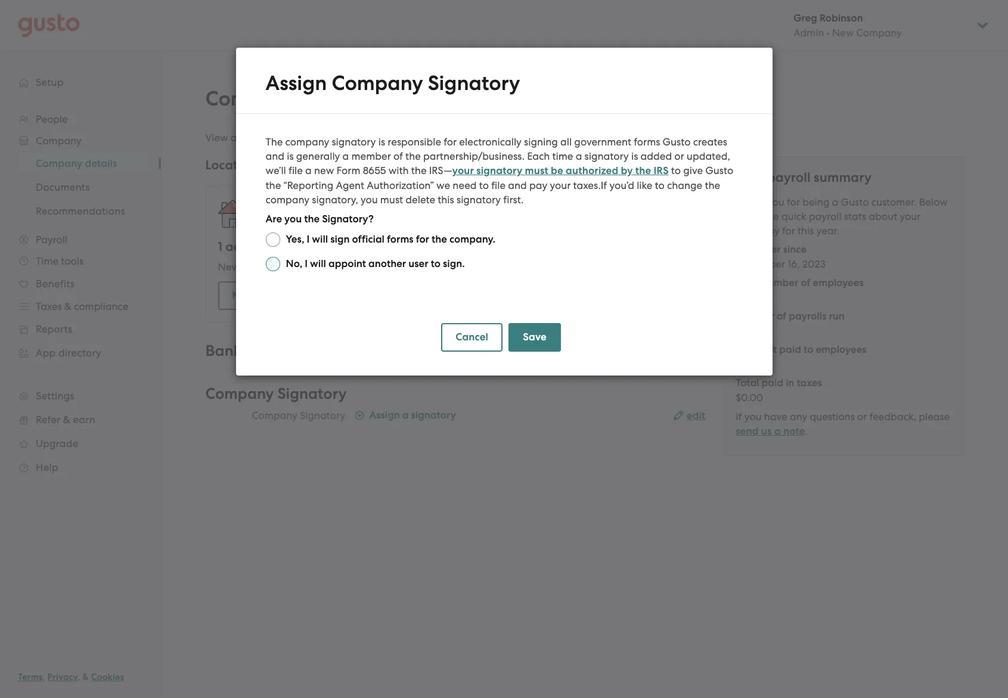 Task type: locate. For each thing, give the bounding box(es) containing it.
if left you'd
[[601, 180, 608, 192]]

for left signing
[[510, 132, 523, 144]]

customer
[[736, 243, 781, 256]]

a inside thank you for being a gusto customer. below are some quick payroll stats about your company for this year.
[[833, 196, 839, 208]]

privacy
[[47, 672, 78, 683]]

i right no,
[[305, 258, 308, 270]]

customer since november 16, 2023
[[736, 243, 826, 270]]

you up 'some'
[[768, 196, 785, 208]]

paid
[[780, 344, 802, 356], [762, 377, 784, 390]]

you for thank you for being a gusto customer. below are some quick payroll stats about your company for this year.
[[768, 196, 785, 208]]

employees down run
[[816, 344, 867, 356]]

will right has
[[310, 258, 326, 270]]

we'll
[[266, 165, 286, 177]]

account menu element
[[779, 0, 991, 51]]

and down the
[[266, 150, 285, 162]]

location down yes, i will sign official forms for the company.
[[393, 261, 431, 273]]

document containing assign
[[236, 48, 773, 376]]

active up the new
[[226, 239, 262, 255]]

company
[[584, 132, 628, 144], [286, 136, 329, 148], [266, 194, 310, 206], [736, 225, 780, 237], [265, 239, 320, 255], [347, 261, 391, 273], [300, 289, 345, 302]]

0 horizontal spatial of
[[394, 150, 403, 162]]

0 horizontal spatial must
[[381, 194, 403, 206]]

0 vertical spatial edit
[[252, 132, 270, 144]]

gusto up stats
[[842, 196, 870, 208]]

your down customer. at the top
[[901, 211, 922, 223]]

assign for assign company signatory
[[266, 71, 327, 95]]

list containing customer since
[[736, 243, 953, 405]]

member
[[352, 150, 391, 162]]

this inside thank you for being a gusto customer. below are some quick payroll stats about your company for this year.
[[798, 225, 815, 237]]

you
[[361, 194, 378, 206], [768, 196, 785, 208], [285, 213, 302, 226], [745, 411, 762, 423]]

gusto inside thank you for being a gusto customer. below are some quick payroll stats about your company for this year.
[[842, 196, 870, 208]]

1 horizontal spatial file
[[492, 180, 506, 192]]

a right module__icon___go7vc
[[403, 409, 409, 422]]

0 horizontal spatial forms
[[387, 233, 414, 246]]

total paid in taxes $0.00
[[736, 377, 823, 404]]

need
[[453, 180, 477, 192]]

2023
[[803, 258, 826, 270]]

a inside button
[[403, 409, 409, 422]]

home image
[[18, 13, 80, 37]]

1 horizontal spatial or
[[858, 411, 868, 423]]

1 horizontal spatial gusto
[[706, 165, 734, 177]]

gusto
[[663, 136, 691, 148], [706, 165, 734, 177], [842, 196, 870, 208]]

company details
[[206, 87, 367, 111]]

0 horizontal spatial ,
[[43, 672, 45, 683]]

1 vertical spatial will
[[310, 258, 326, 270]]

a up form
[[343, 150, 349, 162]]

1 right has
[[310, 261, 313, 273]]

note
[[784, 425, 806, 438]]

0 vertical spatial file
[[289, 165, 303, 177]]

file inside to give gusto the "reporting agent authorization" we need to file and pay your taxes.
[[492, 180, 506, 192]]

0 vertical spatial this
[[438, 194, 455, 206]]

1 vertical spatial company signatory
[[252, 410, 346, 422]]

1 vertical spatial i
[[305, 258, 308, 270]]

authorization"
[[367, 180, 434, 192]]

0 horizontal spatial location
[[323, 239, 372, 255]]

with
[[389, 165, 409, 177]]

locations,
[[338, 132, 384, 144]]

1 horizontal spatial ,
[[78, 672, 80, 683]]

no, i will appoint another user to sign.
[[286, 258, 465, 270]]

0 vertical spatial if
[[601, 180, 608, 192]]

0 vertical spatial of
[[394, 150, 403, 162]]

your up need
[[453, 165, 474, 177]]

$0.00
[[736, 392, 764, 404]]

signatory down the accounts
[[278, 385, 347, 403]]

us
[[762, 425, 772, 438]]

company down official
[[347, 261, 391, 273]]

stats
[[845, 211, 867, 223]]

location
[[323, 239, 372, 255], [393, 261, 431, 273]]

signatory up accounts
[[428, 71, 521, 95]]

you up send
[[745, 411, 762, 423]]

0 horizontal spatial active
[[226, 239, 262, 255]]

this
[[438, 194, 455, 206], [798, 225, 815, 237]]

0 vertical spatial will
[[312, 233, 328, 246]]

employees
[[814, 277, 864, 289], [816, 344, 867, 356]]

1 horizontal spatial active
[[316, 261, 344, 273]]

0 horizontal spatial assign
[[266, 71, 327, 95]]

1 active company location
[[218, 239, 372, 255]]

1 horizontal spatial edit
[[687, 410, 706, 422]]

must up pay at the right
[[525, 165, 549, 177]]

signatory inside document
[[428, 71, 521, 95]]

0 horizontal spatial or
[[675, 150, 685, 162]]

your inside thank you for being a gusto customer. below are some quick payroll stats about your company for this year.
[[901, 211, 922, 223]]

has
[[291, 261, 307, 273]]

1 vertical spatial paid
[[762, 377, 784, 390]]

the down "we'll"
[[266, 180, 281, 192]]

your
[[273, 132, 294, 144], [453, 165, 474, 177], [550, 180, 571, 192], [901, 211, 922, 223], [276, 289, 298, 302]]

location up appoint
[[323, 239, 372, 255]]

to down payrolls
[[804, 344, 814, 356]]

1 vertical spatial assign
[[370, 409, 400, 422]]

if you'd like to change the company signatory, you must delete this signatory first.
[[266, 180, 721, 206]]

payroll,
[[525, 132, 560, 144]]

this down we on the left of the page
[[438, 194, 455, 206]]

1 horizontal spatial if
[[736, 411, 743, 423]]

assign for assign a signatory
[[370, 409, 400, 422]]

the right the change
[[706, 180, 721, 192]]

0 horizontal spatial file
[[289, 165, 303, 177]]

is left generally
[[287, 150, 294, 162]]

give
[[684, 165, 704, 177]]

of
[[394, 150, 403, 162], [802, 277, 811, 289], [778, 310, 787, 323]]

1 up the new
[[218, 239, 223, 255]]

paid right net
[[780, 344, 802, 356]]

signatory left module__icon___go7vc
[[300, 410, 346, 422]]

any
[[791, 411, 808, 423]]

signatory inside if you'd like to change the company signatory, you must delete this signatory first.
[[457, 194, 501, 206]]

1 vertical spatial edit
[[687, 410, 706, 422]]

0 vertical spatial employees
[[814, 277, 864, 289]]

will for sign
[[312, 233, 328, 246]]

your left business
[[273, 132, 294, 144]]

in left sign.
[[434, 261, 442, 273]]

gusto inside the company signatory is responsible for electronically signing all government forms gusto creates and is generally a member of the partnership/business. each time a signatory is added or updated, we'll file a new form 8655 with the irs—
[[663, 136, 691, 148]]

edit
[[252, 132, 270, 144], [687, 410, 706, 422]]

save button
[[509, 323, 561, 352]]

to down irs
[[655, 180, 665, 192]]

if inside if you'd like to change the company signatory, you must delete this signatory first.
[[601, 180, 608, 192]]

1 vertical spatial gusto
[[706, 165, 734, 177]]

send us a note link
[[736, 425, 806, 438]]

is up by
[[632, 150, 639, 162]]

0 vertical spatial signatory
[[428, 71, 521, 95]]

2 horizontal spatial gusto
[[842, 196, 870, 208]]

taxes
[[798, 377, 823, 390]]

must inside if you'd like to change the company signatory, you must delete this signatory first.
[[381, 194, 403, 206]]

form
[[337, 165, 361, 177]]

1 horizontal spatial assign
[[370, 409, 400, 422]]

file up first.
[[492, 180, 506, 192]]

, left privacy
[[43, 672, 45, 683]]

a right being
[[833, 196, 839, 208]]

company up are
[[266, 194, 310, 206]]

a right time
[[576, 150, 583, 162]]

2 total from the top
[[736, 344, 760, 356]]

gusto up added
[[663, 136, 691, 148]]

total down november
[[736, 277, 760, 289]]

1 vertical spatial or
[[858, 411, 868, 423]]

list
[[736, 243, 953, 405]]

active
[[226, 239, 262, 255], [316, 261, 344, 273]]

i right yes, on the top left of page
[[307, 233, 310, 246]]

if inside if you have any questions or feedback, please send us a note .
[[736, 411, 743, 423]]

of up with
[[394, 150, 403, 162]]

file up "reporting
[[289, 165, 303, 177]]

0 horizontal spatial gusto
[[663, 136, 691, 148]]

terms , privacy , & cookies
[[18, 672, 124, 683]]

payroll up year.
[[810, 211, 842, 223]]

are
[[266, 213, 282, 226]]

generally
[[296, 150, 340, 162]]

you inside if you'd like to change the company signatory, you must delete this signatory first.
[[361, 194, 378, 206]]

run
[[830, 310, 845, 323]]

for up "partnership/business."
[[444, 136, 457, 148]]

module__icon___go7vc image
[[355, 411, 365, 421]]

the
[[406, 150, 421, 162], [412, 165, 427, 177], [636, 165, 652, 177], [266, 180, 281, 192], [706, 180, 721, 192], [304, 213, 320, 226], [432, 233, 448, 246]]

0 vertical spatial gusto
[[663, 136, 691, 148]]

the company signatory is responsible for electronically signing all government forms gusto creates and is generally a member of the partnership/business. each time a signatory is added or updated, we'll file a new form 8655 with the irs—
[[266, 136, 731, 177]]

to
[[672, 165, 681, 177], [480, 180, 489, 192], [655, 180, 665, 192], [431, 258, 441, 270], [804, 344, 814, 356]]

this inside if you'd like to change the company signatory, you must delete this signatory first.
[[438, 194, 455, 206]]

company up generally
[[286, 136, 329, 148]]

total left net
[[736, 344, 760, 356]]

you right are
[[285, 213, 302, 226]]

signatory
[[332, 136, 376, 148], [585, 150, 629, 162], [477, 165, 523, 177], [457, 194, 501, 206], [411, 409, 456, 422]]

1 vertical spatial in
[[787, 377, 795, 390]]

employees down 2023
[[814, 277, 864, 289]]

1 vertical spatial this
[[798, 225, 815, 237]]

you down agent
[[361, 194, 378, 206]]

1 horizontal spatial is
[[379, 136, 386, 148]]

of left payrolls
[[778, 310, 787, 323]]

forms up another
[[387, 233, 414, 246]]

you'd
[[610, 180, 635, 192]]

1 horizontal spatial of
[[778, 310, 787, 323]]

for down quick
[[783, 225, 796, 237]]

being
[[803, 196, 830, 208]]

16,
[[788, 258, 800, 270]]

if for this
[[601, 180, 608, 192]]

summary
[[815, 169, 872, 186]]

0 vertical spatial location
[[323, 239, 372, 255]]

or inside the company signatory is responsible for electronically signing all government forms gusto creates and is generally a member of the partnership/business. each time a signatory is added or updated, we'll file a new form 8655 with the irs—
[[675, 150, 685, 162]]

, left &
[[78, 672, 80, 683]]

must down authorization"
[[381, 194, 403, 206]]

year.
[[817, 225, 840, 237]]

company inside document
[[332, 71, 423, 95]]

this down quick
[[798, 225, 815, 237]]

signatory,
[[312, 194, 358, 206]]

assign inside button
[[370, 409, 400, 422]]

bank
[[438, 132, 462, 144]]

1 total from the top
[[736, 277, 760, 289]]

0 horizontal spatial this
[[438, 194, 455, 206]]

total up $0.00
[[736, 377, 760, 390]]

2 vertical spatial gusto
[[842, 196, 870, 208]]

details
[[302, 87, 367, 111]]

and inside the company signatory is responsible for electronically signing all government forms gusto creates and is generally a member of the partnership/business. each time a signatory is added or updated, we'll file a new form 8655 with the irs—
[[266, 150, 285, 162]]

1 left state at the left top of page
[[445, 261, 448, 273]]

of inside the company signatory is responsible for electronically signing all government forms gusto creates and is generally a member of the partnership/business. each time a signatory is added or updated, we'll file a new form 8655 with the irs—
[[394, 150, 403, 162]]

will left sign
[[312, 233, 328, 246]]

be
[[551, 165, 564, 177]]

in left taxes
[[787, 377, 795, 390]]

active down sign
[[316, 261, 344, 273]]

if for note
[[736, 411, 743, 423]]

or up give
[[675, 150, 685, 162]]

0 vertical spatial forms
[[634, 136, 661, 148]]

the
[[266, 136, 283, 148]]

accounts
[[245, 342, 310, 360]]

1 horizontal spatial this
[[798, 225, 815, 237]]

your down your signatory must be authorized by the irs link on the top of the page
[[550, 180, 571, 192]]

1 vertical spatial must
[[381, 194, 403, 206]]

company down has
[[300, 289, 345, 302]]

is up member
[[379, 136, 386, 148]]

if up send
[[736, 411, 743, 423]]

of down 2023
[[802, 277, 811, 289]]

payroll up being
[[768, 169, 811, 186]]

0 vertical spatial in
[[434, 261, 442, 273]]

assign right module__icon___go7vc
[[370, 409, 400, 422]]

0 vertical spatial or
[[675, 150, 685, 162]]

new company has 1 active company location in 1 state
[[218, 261, 474, 273]]

0 vertical spatial i
[[307, 233, 310, 246]]

3 total from the top
[[736, 377, 760, 390]]

cancel
[[456, 331, 489, 344]]

1 vertical spatial of
[[802, 277, 811, 289]]

1 vertical spatial total
[[736, 344, 760, 356]]

assign inside document
[[266, 71, 327, 95]]

you inside if you have any questions or feedback, please send us a note .
[[745, 411, 762, 423]]

i
[[307, 233, 310, 246], [305, 258, 308, 270]]

in
[[434, 261, 442, 273], [787, 377, 795, 390]]

1 vertical spatial active
[[316, 261, 344, 273]]

1 horizontal spatial in
[[787, 377, 795, 390]]

you inside thank you for being a gusto customer. below are some quick payroll stats about your company for this year.
[[768, 196, 785, 208]]

payroll
[[768, 169, 811, 186], [810, 211, 842, 223]]

0 horizontal spatial if
[[601, 180, 608, 192]]

signatories.
[[631, 132, 685, 144]]

company down 'some'
[[736, 225, 780, 237]]

partnership/business.
[[424, 150, 525, 162]]

0 vertical spatial total
[[736, 277, 760, 289]]

0 vertical spatial assign
[[266, 71, 327, 95]]

total
[[736, 277, 760, 289], [736, 344, 760, 356], [736, 377, 760, 390]]

i for no,
[[305, 258, 308, 270]]

1 horizontal spatial forms
[[634, 136, 661, 148]]

or
[[675, 150, 685, 162], [858, 411, 868, 423]]

gusto down the updated,
[[706, 165, 734, 177]]

1 vertical spatial file
[[492, 180, 506, 192]]

2 vertical spatial total
[[736, 377, 760, 390]]

forms
[[634, 136, 661, 148], [387, 233, 414, 246]]

your down has
[[276, 289, 298, 302]]

user
[[409, 258, 429, 270]]

assign up business
[[266, 71, 327, 95]]

0 vertical spatial must
[[525, 165, 549, 177]]

total for total net paid to employees
[[736, 344, 760, 356]]

1 vertical spatial payroll
[[810, 211, 842, 223]]

a right us
[[775, 425, 782, 438]]

will
[[312, 233, 328, 246], [310, 258, 326, 270]]

all
[[561, 136, 572, 148]]

forms up added
[[634, 136, 661, 148]]

paid up $0.00
[[762, 377, 784, 390]]

agent
[[336, 180, 365, 192]]

document
[[236, 48, 773, 376]]

and up first.
[[509, 180, 527, 192]]

1 vertical spatial location
[[393, 261, 431, 273]]

or right questions
[[858, 411, 868, 423]]

a up "reporting
[[306, 165, 312, 177]]

1 vertical spatial if
[[736, 411, 743, 423]]

updated,
[[687, 150, 731, 162]]

bank
[[206, 342, 242, 360]]



Task type: describe. For each thing, give the bounding box(es) containing it.
i for yes,
[[307, 233, 310, 246]]

official
[[352, 233, 385, 246]]

"reporting
[[284, 180, 334, 192]]

electronically
[[460, 136, 522, 148]]

2 horizontal spatial 1
[[445, 261, 448, 273]]

0 vertical spatial payroll
[[768, 169, 811, 186]]

and up time
[[563, 132, 582, 144]]

about
[[870, 211, 898, 223]]

net
[[762, 344, 778, 356]]

and right view
[[231, 132, 250, 144]]

the up yes, on the top left of page
[[304, 213, 320, 226]]

&
[[82, 672, 89, 683]]

connected
[[386, 132, 436, 144]]

1 vertical spatial employees
[[816, 344, 867, 356]]

total net paid to employees
[[736, 344, 867, 356]]

locations
[[206, 158, 262, 173]]

for up quick
[[788, 196, 801, 208]]

government
[[575, 136, 632, 148]]

sign
[[331, 233, 350, 246]]

0 horizontal spatial in
[[434, 261, 442, 273]]

the inside to give gusto the "reporting agent authorization" we need to file and pay your taxes.
[[266, 180, 281, 192]]

november
[[736, 258, 786, 270]]

manage your company locations link
[[218, 282, 420, 310]]

2 horizontal spatial of
[[802, 277, 811, 289]]

number
[[762, 277, 799, 289]]

feedback,
[[870, 411, 917, 423]]

company up no,
[[265, 239, 320, 255]]

locations
[[347, 289, 391, 302]]

2 , from the left
[[78, 672, 80, 683]]

cookies
[[91, 672, 124, 683]]

accounts
[[465, 132, 507, 144]]

save
[[523, 331, 547, 344]]

quick
[[782, 211, 807, 223]]

Yes, I will sign official forms for the company. radio
[[266, 233, 280, 247]]

to right irs
[[672, 165, 681, 177]]

payroll inside thank you for being a gusto customer. below are some quick payroll stats about your company for this year.
[[810, 211, 842, 223]]

assign company signatory
[[266, 71, 521, 95]]

each
[[528, 150, 550, 162]]

2 horizontal spatial is
[[632, 150, 639, 162]]

gusto inside to give gusto the "reporting agent authorization" we need to file and pay your taxes.
[[706, 165, 734, 177]]

total inside total paid in taxes $0.00
[[736, 377, 760, 390]]

1 , from the left
[[43, 672, 45, 683]]

business
[[296, 132, 336, 144]]

2 vertical spatial signatory
[[300, 410, 346, 422]]

terms
[[18, 672, 43, 683]]

send
[[736, 425, 759, 438]]

company up authorized
[[584, 132, 628, 144]]

authorized
[[566, 165, 619, 177]]

view
[[206, 132, 228, 144]]

manage your company locations
[[232, 289, 391, 302]]

new
[[314, 165, 334, 177]]

company inside the company signatory is responsible for electronically signing all government forms gusto creates and is generally a member of the partnership/business. each time a signatory is added or updated, we'll file a new form 8655 with the irs—
[[286, 136, 329, 148]]

you for if you have any questions or feedback, please send us a note .
[[745, 411, 762, 423]]

change
[[668, 180, 703, 192]]

forms inside the company signatory is responsible for electronically signing all government forms gusto creates and is generally a member of the partnership/business. each time a signatory is added or updated, we'll file a new form 8655 with the irs—
[[634, 136, 661, 148]]

taxes.
[[574, 180, 601, 192]]

irs—
[[429, 165, 453, 177]]

responsible
[[388, 136, 442, 148]]

and inside to give gusto the "reporting agent authorization" we need to file and pay your taxes.
[[509, 180, 527, 192]]

a inside if you have any questions or feedback, please send us a note .
[[775, 425, 782, 438]]

first.
[[504, 194, 524, 206]]

the up sign.
[[432, 233, 448, 246]]

we
[[437, 180, 451, 192]]

0 vertical spatial company signatory
[[206, 385, 347, 403]]

total for total number of employees
[[736, 277, 760, 289]]

thank
[[736, 196, 766, 208]]

new
[[218, 261, 240, 273]]

in inside total paid in taxes $0.00
[[787, 377, 795, 390]]

irs
[[654, 165, 669, 177]]

cookies button
[[91, 671, 124, 685]]

No, I will appoint another user to sign. radio
[[266, 257, 280, 271]]

pay
[[530, 180, 548, 192]]

to right need
[[480, 180, 489, 192]]

to inside list
[[804, 344, 814, 356]]

to give gusto the "reporting agent authorization" we need to file and pay your taxes.
[[266, 165, 734, 192]]

questions
[[811, 411, 856, 423]]

for inside the company signatory is responsible for electronically signing all government forms gusto creates and is generally a member of the partnership/business. each time a signatory is added or updated, we'll file a new form 8655 with the irs—
[[444, 136, 457, 148]]

the down the responsible
[[406, 150, 421, 162]]

number
[[736, 310, 775, 323]]

the inside if you'd like to change the company signatory, you must delete this signatory first.
[[706, 180, 721, 192]]

delete
[[406, 194, 436, 206]]

1 vertical spatial forms
[[387, 233, 414, 246]]

1 horizontal spatial location
[[393, 261, 431, 273]]

0 vertical spatial active
[[226, 239, 262, 255]]

like
[[637, 180, 653, 192]]

customer.
[[872, 196, 917, 208]]

since
[[784, 243, 807, 256]]

1 horizontal spatial 1
[[310, 261, 313, 273]]

please
[[920, 411, 951, 423]]

will for appoint
[[310, 258, 326, 270]]

1 vertical spatial signatory
[[278, 385, 347, 403]]

0 vertical spatial paid
[[780, 344, 802, 356]]

or inside if you have any questions or feedback, please send us a note .
[[858, 411, 868, 423]]

you for are you the signatory?
[[285, 213, 302, 226]]

no,
[[286, 258, 303, 270]]

assign a signatory
[[370, 409, 456, 422]]

8655
[[363, 165, 386, 177]]

to right the user
[[431, 258, 441, 270]]

0 horizontal spatial is
[[287, 150, 294, 162]]

added
[[641, 150, 673, 162]]

company inside if you'd like to change the company signatory, you must delete this signatory first.
[[266, 194, 310, 206]]

are
[[736, 211, 752, 223]]

to inside if you'd like to change the company signatory, you must delete this signatory first.
[[655, 180, 665, 192]]

your payroll summary
[[736, 169, 872, 186]]

sign.
[[443, 258, 465, 270]]

view and edit your business locations, connected bank accounts for payroll, and company signatories.
[[206, 132, 685, 144]]

total number of employees
[[736, 277, 864, 289]]

by
[[621, 165, 633, 177]]

time
[[553, 150, 574, 162]]

edit inside button
[[687, 410, 706, 422]]

0 horizontal spatial edit
[[252, 132, 270, 144]]

paid inside total paid in taxes $0.00
[[762, 377, 784, 390]]

manage
[[232, 289, 273, 302]]

edit button
[[674, 409, 706, 424]]

number of payrolls run
[[736, 310, 845, 323]]

file inside the company signatory is responsible for electronically signing all government forms gusto creates and is generally a member of the partnership/business. each time a signatory is added or updated, we'll file a new form 8655 with the irs—
[[289, 165, 303, 177]]

assign a signatory button
[[355, 409, 456, 425]]

company inside thank you for being a gusto customer. below are some quick payroll stats about your company for this year.
[[736, 225, 780, 237]]

2 vertical spatial of
[[778, 310, 787, 323]]

the right with
[[412, 165, 427, 177]]

0 horizontal spatial 1
[[218, 239, 223, 255]]

1 horizontal spatial must
[[525, 165, 549, 177]]

yes, i will sign official forms for the company.
[[286, 233, 496, 246]]

privacy link
[[47, 672, 78, 683]]

your inside to give gusto the "reporting agent authorization" we need to file and pay your taxes.
[[550, 180, 571, 192]]

signatory inside button
[[411, 409, 456, 422]]

yes,
[[286, 233, 305, 246]]

for up the user
[[416, 233, 430, 246]]

the up like
[[636, 165, 652, 177]]



Task type: vqa. For each thing, say whether or not it's contained in the screenshot.
'All' within All reports button
no



